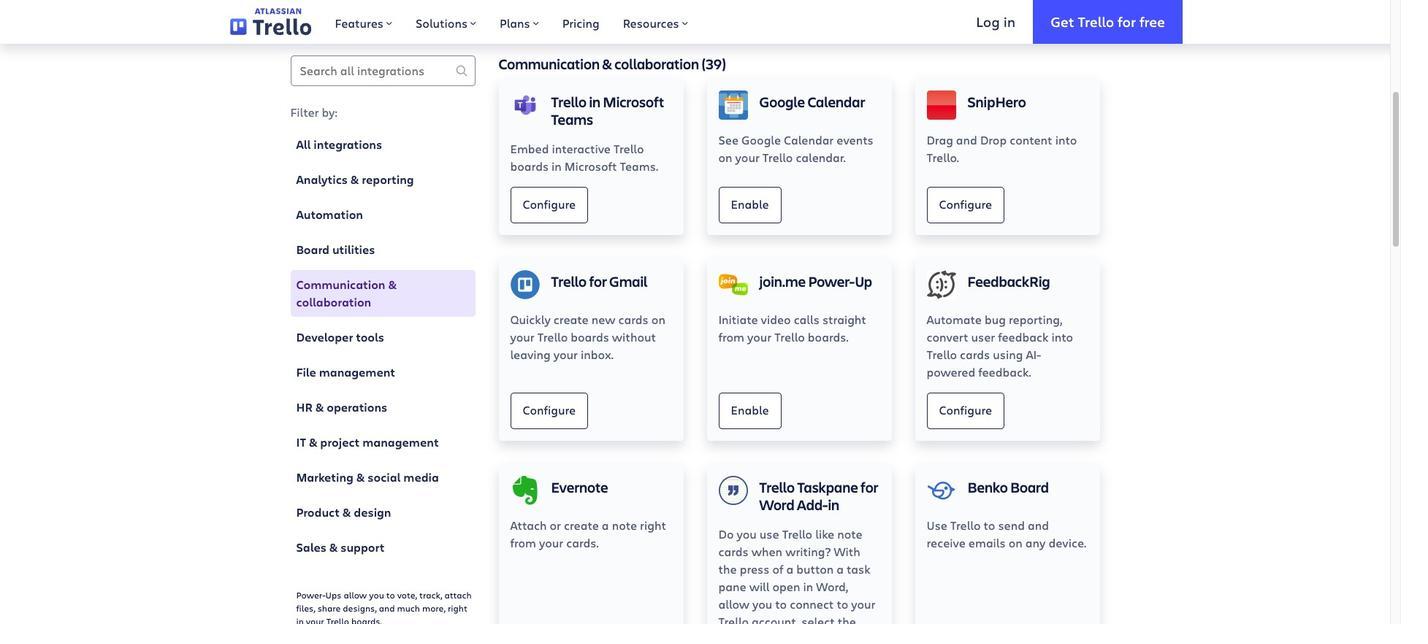 Task type: describe. For each thing, give the bounding box(es) containing it.
for for get trello for free
[[1118, 12, 1136, 30]]

evernote
[[551, 478, 608, 498]]

on for trello for gmail
[[652, 312, 666, 327]]

trello inside trello taskpane for word add-in
[[760, 478, 795, 498]]

sales & support
[[296, 540, 385, 556]]

ups
[[326, 590, 342, 601]]

the
[[719, 562, 737, 577]]

0 vertical spatial board
[[296, 242, 330, 258]]

developer tools link
[[290, 323, 475, 352]]

in inside trello in microsoft teams
[[589, 92, 601, 112]]

in right "log"
[[1004, 12, 1016, 30]]

feedback.
[[979, 365, 1032, 380]]

sales & support link
[[290, 533, 475, 563]]

product & design link
[[290, 498, 475, 528]]

calendar inside see google calendar events on your trello calendar.
[[784, 132, 834, 148]]

much
[[397, 603, 420, 615]]

plans button
[[488, 0, 551, 44]]

ai-
[[1026, 347, 1041, 362]]

content
[[1010, 132, 1053, 148]]

automate bug reporting, convert user feedback into trello cards using ai- powered feedback.
[[927, 312, 1074, 380]]

more,
[[422, 603, 446, 615]]

1 horizontal spatial board
[[1011, 478, 1049, 498]]

& for hr & operations
[[316, 400, 324, 416]]

drop
[[981, 132, 1007, 148]]

to up account,
[[776, 597, 787, 612]]

get trello for free
[[1051, 12, 1166, 30]]

powered
[[927, 365, 976, 380]]

word,
[[816, 579, 849, 595]]

boards. inside power-ups allow you to vote, track, attach files, share designs, and much more, right in your trello boards.
[[351, 616, 382, 625]]

by:
[[322, 105, 338, 120]]

embed interactive trello boards in microsoft teams.
[[510, 141, 658, 174]]

allow inside do you use trello like note cards when writing? with the press of a button a task pane will open in word, allow you to connect to your trello account, selec
[[719, 597, 750, 612]]

log in
[[977, 12, 1016, 30]]

atlassian trello image
[[230, 8, 312, 36]]

cards.
[[567, 536, 599, 551]]

pricing
[[562, 15, 600, 31]]

design
[[354, 505, 391, 521]]

new
[[592, 312, 616, 327]]

feedbackrig
[[968, 272, 1051, 292]]

utilities
[[332, 242, 375, 258]]

all integrations link
[[290, 130, 475, 159]]

account,
[[752, 615, 799, 625]]

right inside "attach or create a note right from your cards."
[[640, 518, 666, 533]]

trello.
[[927, 150, 959, 165]]

pricing link
[[551, 0, 611, 44]]

share
[[318, 603, 341, 615]]

& for sales & support
[[329, 540, 338, 556]]

0 vertical spatial calendar
[[808, 92, 865, 112]]

all
[[296, 137, 311, 153]]

of
[[773, 562, 784, 577]]

convert
[[927, 330, 969, 345]]

google inside see google calendar events on your trello calendar.
[[742, 132, 781, 148]]

straight
[[823, 312, 867, 327]]

on for google calendar
[[719, 150, 733, 165]]

files,
[[296, 603, 315, 615]]

automation link
[[290, 200, 475, 229]]

taskpane
[[798, 478, 858, 498]]

to inside power-ups allow you to vote, track, attach files, share designs, and much more, right in your trello boards.
[[386, 590, 395, 601]]

microsoft inside trello in microsoft teams
[[603, 92, 664, 112]]

trello inside use trello to send and receive emails on any device.
[[951, 518, 981, 533]]

from inside "attach or create a note right from your cards."
[[510, 536, 536, 551]]

project
[[320, 435, 360, 451]]

quickly create new cards on your trello boards without leaving your inbox.
[[510, 312, 666, 362]]

hr & operations
[[296, 400, 388, 416]]

trello inside "embed interactive trello boards in microsoft teams."
[[614, 141, 644, 156]]

power- inside power-ups allow you to vote, track, attach files, share designs, and much more, right in your trello boards.
[[296, 590, 326, 601]]

get trello for free link
[[1033, 0, 1183, 44]]

power-ups allow you to vote, track, attach files, share designs, and much more, right in your trello boards.
[[296, 590, 472, 625]]

cards inside the quickly create new cards on your trello boards without leaving your inbox.
[[619, 312, 649, 327]]

create inside the quickly create new cards on your trello boards without leaving your inbox.
[[554, 312, 589, 327]]

board utilities
[[296, 242, 375, 258]]

interactive
[[552, 141, 611, 156]]

create inside "attach or create a note right from your cards."
[[564, 518, 599, 533]]

trello inside initiate video calls straight from your trello boards.
[[775, 330, 805, 345]]

boards. inside initiate video calls straight from your trello boards.
[[808, 330, 849, 345]]

initiate
[[719, 312, 758, 327]]

designs,
[[343, 603, 377, 615]]

free
[[1140, 12, 1166, 30]]

without
[[612, 330, 656, 345]]

use
[[760, 527, 779, 542]]

& for it & project management
[[309, 435, 317, 451]]

marketing & social media
[[296, 470, 439, 486]]

communication for communication & collaboration 39
[[499, 54, 600, 74]]

trello inside trello in microsoft teams
[[551, 92, 587, 112]]

join.me power-up
[[760, 272, 873, 292]]

trello up the quickly create new cards on your trello boards without leaving your inbox.
[[551, 272, 587, 292]]

google calendar
[[760, 92, 865, 112]]

cards inside automate bug reporting, convert user feedback into trello cards using ai- powered feedback.
[[960, 347, 990, 362]]

allow inside power-ups allow you to vote, track, attach files, share designs, and much more, right in your trello boards.
[[344, 590, 367, 601]]

teams
[[551, 110, 593, 129]]

trello inside the get trello for free link
[[1078, 12, 1115, 30]]

calendar.
[[796, 150, 846, 165]]

user
[[972, 330, 995, 345]]

trello up the writing?
[[782, 527, 813, 542]]

in inside "embed interactive trello boards in microsoft teams."
[[552, 159, 562, 174]]

drag and drop content into trello.
[[927, 132, 1077, 165]]

1 vertical spatial for
[[589, 272, 607, 292]]

into inside drag and drop content into trello.
[[1056, 132, 1077, 148]]

1 horizontal spatial a
[[787, 562, 794, 577]]

enable link for google
[[719, 187, 782, 224]]

log
[[977, 12, 1000, 30]]

device.
[[1049, 536, 1087, 551]]

& for product & design
[[343, 505, 351, 521]]

product
[[296, 505, 340, 521]]

hr & operations link
[[290, 393, 475, 422]]

resources
[[623, 15, 679, 31]]

bug
[[985, 312, 1006, 327]]

automation
[[296, 207, 363, 223]]

attach
[[445, 590, 472, 601]]

will
[[749, 579, 770, 595]]

file management
[[296, 365, 395, 381]]



Task type: locate. For each thing, give the bounding box(es) containing it.
a down evernote
[[602, 518, 609, 533]]

1 vertical spatial enable
[[731, 403, 769, 418]]

sales
[[296, 540, 327, 556]]

0 vertical spatial cards
[[619, 312, 649, 327]]

file
[[296, 365, 316, 381]]

in up connect
[[803, 579, 814, 595]]

& right analytics
[[351, 172, 359, 188]]

1 vertical spatial management
[[363, 435, 439, 451]]

0 horizontal spatial communication
[[296, 277, 385, 293]]

video
[[761, 312, 791, 327]]

Search all integrations search field
[[290, 56, 475, 86]]

boards. down designs,
[[351, 616, 382, 625]]

automate
[[927, 312, 982, 327]]

product & design
[[296, 505, 391, 521]]

get
[[1051, 12, 1075, 30]]

2 vertical spatial cards
[[719, 544, 749, 560]]

your inside "attach or create a note right from your cards."
[[539, 536, 564, 551]]

1 vertical spatial google
[[742, 132, 781, 148]]

& right it
[[309, 435, 317, 451]]

power- up the files,
[[296, 590, 326, 601]]

2 horizontal spatial and
[[1028, 518, 1049, 533]]

your down the files,
[[306, 616, 324, 625]]

board right benko
[[1011, 478, 1049, 498]]

boards inside "embed interactive trello boards in microsoft teams."
[[510, 159, 549, 174]]

calendar up 'calendar.'
[[784, 132, 834, 148]]

1 horizontal spatial communication
[[499, 54, 600, 74]]

marketing & social media link
[[290, 463, 475, 493]]

collaboration up developer tools
[[296, 295, 371, 311]]

& for marketing & social media
[[357, 470, 365, 486]]

embed
[[510, 141, 549, 156]]

2 horizontal spatial cards
[[960, 347, 990, 362]]

1 vertical spatial into
[[1052, 330, 1074, 345]]

1 horizontal spatial allow
[[719, 597, 750, 612]]

& right hr
[[316, 400, 324, 416]]

on
[[719, 150, 733, 165], [652, 312, 666, 327], [1009, 536, 1023, 551]]

trello down quickly
[[538, 330, 568, 345]]

solutions button
[[404, 0, 488, 44]]

google right see
[[742, 132, 781, 148]]

your inside power-ups allow you to vote, track, attach files, share designs, and much more, right in your trello boards.
[[306, 616, 324, 625]]

trello up interactive
[[551, 92, 587, 112]]

and inside use trello to send and receive emails on any device.
[[1028, 518, 1049, 533]]

trello left add- on the bottom right of page
[[760, 478, 795, 498]]

0 horizontal spatial board
[[296, 242, 330, 258]]

board
[[296, 242, 330, 258], [1011, 478, 1049, 498]]

on inside the quickly create new cards on your trello boards without leaving your inbox.
[[652, 312, 666, 327]]

for left the free
[[1118, 12, 1136, 30]]

hr
[[296, 400, 313, 416]]

allow up designs,
[[344, 590, 367, 601]]

configure link down powered
[[927, 393, 1005, 430]]

1 vertical spatial board
[[1011, 478, 1049, 498]]

initiate video calls straight from your trello boards.
[[719, 312, 867, 345]]

0 horizontal spatial from
[[510, 536, 536, 551]]

configure down the leaving
[[523, 403, 576, 418]]

analytics & reporting
[[296, 172, 414, 188]]

management up operations
[[319, 365, 395, 381]]

join.me
[[760, 272, 806, 292]]

in inside do you use trello like note cards when writing? with the press of a button a task pane will open in word, allow you to connect to your trello account, selec
[[803, 579, 814, 595]]

and up any
[[1028, 518, 1049, 533]]

when
[[752, 544, 783, 560]]

your left the inbox.
[[554, 347, 578, 362]]

any
[[1026, 536, 1046, 551]]

1 vertical spatial cards
[[960, 347, 990, 362]]

to
[[984, 518, 996, 533], [386, 590, 395, 601], [776, 597, 787, 612], [837, 597, 849, 612]]

features
[[335, 15, 384, 31]]

& right sales
[[329, 540, 338, 556]]

your
[[736, 150, 760, 165], [510, 330, 535, 345], [748, 330, 772, 345], [554, 347, 578, 362], [539, 536, 564, 551], [852, 597, 876, 612], [306, 616, 324, 625]]

and
[[956, 132, 978, 148], [1028, 518, 1049, 533], [379, 603, 395, 615]]

trello down video
[[775, 330, 805, 345]]

to down word,
[[837, 597, 849, 612]]

& for communication & collaboration 39
[[602, 54, 612, 74]]

calendar
[[808, 92, 865, 112], [784, 132, 834, 148]]

enable for google calendar
[[731, 197, 769, 212]]

2 vertical spatial and
[[379, 603, 395, 615]]

1 vertical spatial collaboration
[[296, 295, 371, 311]]

trello down convert
[[927, 347, 957, 362]]

1 horizontal spatial right
[[640, 518, 666, 533]]

1 horizontal spatial collaboration
[[615, 54, 699, 74]]

a right of on the bottom of the page
[[787, 562, 794, 577]]

0 horizontal spatial right
[[448, 603, 468, 615]]

filter by:
[[290, 105, 338, 120]]

management up social
[[363, 435, 439, 451]]

& up trello in microsoft teams
[[602, 54, 612, 74]]

board utilities link
[[290, 235, 475, 265]]

2 horizontal spatial a
[[837, 562, 844, 577]]

trello down 'share'
[[326, 616, 349, 625]]

communication for communication & collaboration
[[296, 277, 385, 293]]

0 vertical spatial enable link
[[719, 187, 782, 224]]

and inside drag and drop content into trello.
[[956, 132, 978, 148]]

your up the leaving
[[510, 330, 535, 345]]

collaboration down resources at the left top
[[615, 54, 699, 74]]

note up 'with'
[[838, 527, 863, 542]]

1 vertical spatial boards.
[[351, 616, 382, 625]]

for right taskpane
[[861, 478, 879, 498]]

0 vertical spatial and
[[956, 132, 978, 148]]

configure link for sniphero
[[927, 187, 1005, 224]]

2 vertical spatial on
[[1009, 536, 1023, 551]]

communication & collaboration 39
[[499, 54, 722, 74]]

developer tools
[[296, 330, 384, 346]]

1 vertical spatial from
[[510, 536, 536, 551]]

board down automation
[[296, 242, 330, 258]]

0 vertical spatial right
[[640, 518, 666, 533]]

your down video
[[748, 330, 772, 345]]

in inside trello taskpane for word add-in
[[828, 495, 840, 515]]

note inside "attach or create a note right from your cards."
[[612, 518, 637, 533]]

connect
[[790, 597, 834, 612]]

trello up teams.
[[614, 141, 644, 156]]

2 enable link from the top
[[719, 393, 782, 430]]

resources button
[[611, 0, 700, 44]]

configure down "embed interactive trello boards in microsoft teams."
[[523, 197, 576, 212]]

configure for trello for gmail
[[523, 403, 576, 418]]

0 vertical spatial for
[[1118, 12, 1136, 30]]

you down will
[[753, 597, 773, 612]]

& down the board utilities link
[[388, 277, 397, 293]]

configure link down "embed interactive trello boards in microsoft teams."
[[510, 187, 588, 224]]

create up cards.
[[564, 518, 599, 533]]

& for communication & collaboration
[[388, 277, 397, 293]]

to up 'emails'
[[984, 518, 996, 533]]

you up designs,
[[369, 590, 384, 601]]

analytics & reporting link
[[290, 165, 475, 194]]

your inside initiate video calls straight from your trello boards.
[[748, 330, 772, 345]]

note right the or
[[612, 518, 637, 533]]

your down task
[[852, 597, 876, 612]]

in up like
[[828, 495, 840, 515]]

trello down pane
[[719, 615, 749, 625]]

with
[[834, 544, 861, 560]]

39
[[706, 54, 722, 74]]

0 vertical spatial communication
[[499, 54, 600, 74]]

attach
[[510, 518, 547, 533]]

communication down plans dropdown button
[[499, 54, 600, 74]]

configure link for trello for gmail
[[510, 393, 588, 430]]

features button
[[323, 0, 404, 44]]

cards inside do you use trello like note cards when writing? with the press of a button a task pane will open in word, allow you to connect to your trello account, selec
[[719, 544, 749, 560]]

configure for feedbackrig
[[939, 403, 992, 418]]

0 vertical spatial create
[[554, 312, 589, 327]]

enable link for join.me
[[719, 393, 782, 430]]

calendar up the events
[[808, 92, 865, 112]]

all integrations
[[296, 137, 382, 153]]

see google calendar events on your trello calendar.
[[719, 132, 874, 165]]

1 horizontal spatial boards.
[[808, 330, 849, 345]]

on down see
[[719, 150, 733, 165]]

to inside use trello to send and receive emails on any device.
[[984, 518, 996, 533]]

in down the files,
[[296, 616, 304, 625]]

& left design
[[343, 505, 351, 521]]

0 horizontal spatial allow
[[344, 590, 367, 601]]

2 vertical spatial for
[[861, 478, 879, 498]]

benko board
[[968, 478, 1049, 498]]

microsoft inside "embed interactive trello boards in microsoft teams."
[[565, 159, 617, 174]]

receive
[[927, 536, 966, 551]]

0 horizontal spatial collaboration
[[296, 295, 371, 311]]

collaboration inside communication & collaboration
[[296, 295, 371, 311]]

& for analytics & reporting
[[351, 172, 359, 188]]

your inside see google calendar events on your trello calendar.
[[736, 150, 760, 165]]

for inside trello taskpane for word add-in
[[861, 478, 879, 498]]

1 vertical spatial boards
[[571, 330, 609, 345]]

in down communication & collaboration 39
[[589, 92, 601, 112]]

2 horizontal spatial on
[[1009, 536, 1023, 551]]

0 horizontal spatial cards
[[619, 312, 649, 327]]

0 horizontal spatial boards.
[[351, 616, 382, 625]]

gmail
[[610, 272, 648, 292]]

0 vertical spatial into
[[1056, 132, 1077, 148]]

filter
[[290, 105, 319, 120]]

into right the content
[[1056, 132, 1077, 148]]

0 vertical spatial management
[[319, 365, 395, 381]]

a left task
[[837, 562, 844, 577]]

& left social
[[357, 470, 365, 486]]

drag
[[927, 132, 954, 148]]

collaboration for communication & collaboration
[[296, 295, 371, 311]]

social
[[368, 470, 401, 486]]

communication down the board utilities at the left of the page
[[296, 277, 385, 293]]

trello in microsoft teams
[[551, 92, 664, 129]]

and left 'drop'
[[956, 132, 978, 148]]

events
[[837, 132, 874, 148]]

0 vertical spatial collaboration
[[615, 54, 699, 74]]

configure link for feedbackrig
[[927, 393, 1005, 430]]

0 horizontal spatial for
[[589, 272, 607, 292]]

boards up the inbox.
[[571, 330, 609, 345]]

you right the do
[[737, 527, 757, 542]]

attach or create a note right from your cards.
[[510, 518, 666, 551]]

0 vertical spatial power-
[[809, 272, 855, 292]]

0 vertical spatial on
[[719, 150, 733, 165]]

0 horizontal spatial note
[[612, 518, 637, 533]]

configure down powered
[[939, 403, 992, 418]]

configure link down "trello."
[[927, 187, 1005, 224]]

sniphero
[[968, 92, 1027, 112]]

1 vertical spatial calendar
[[784, 132, 834, 148]]

boards inside the quickly create new cards on your trello boards without leaving your inbox.
[[571, 330, 609, 345]]

1 horizontal spatial on
[[719, 150, 733, 165]]

note inside do you use trello like note cards when writing? with the press of a button a task pane will open in word, allow you to connect to your trello account, selec
[[838, 527, 863, 542]]

0 horizontal spatial boards
[[510, 159, 549, 174]]

& inside communication & collaboration
[[388, 277, 397, 293]]

collaboration for communication & collaboration 39
[[615, 54, 699, 74]]

2 enable from the top
[[731, 403, 769, 418]]

see
[[719, 132, 739, 148]]

configure link for trello in microsoft teams
[[510, 187, 588, 224]]

on inside use trello to send and receive emails on any device.
[[1009, 536, 1023, 551]]

feedback
[[998, 330, 1049, 345]]

your down see
[[736, 150, 760, 165]]

integrations
[[314, 137, 382, 153]]

into down reporting,
[[1052, 330, 1074, 345]]

1 horizontal spatial cards
[[719, 544, 749, 560]]

microsoft down communication & collaboration 39
[[603, 92, 664, 112]]

for for trello taskpane for word add-in
[[861, 478, 879, 498]]

1 vertical spatial right
[[448, 603, 468, 615]]

1 vertical spatial microsoft
[[565, 159, 617, 174]]

trello inside see google calendar events on your trello calendar.
[[763, 150, 793, 165]]

1 enable link from the top
[[719, 187, 782, 224]]

in inside power-ups allow you to vote, track, attach files, share designs, and much more, right in your trello boards.
[[296, 616, 304, 625]]

task
[[847, 562, 871, 577]]

communication inside communication & collaboration
[[296, 277, 385, 293]]

use trello to send and receive emails on any device.
[[927, 518, 1087, 551]]

2 horizontal spatial for
[[1118, 12, 1136, 30]]

boards
[[510, 159, 549, 174], [571, 330, 609, 345]]

from down attach
[[510, 536, 536, 551]]

trello for gmail
[[551, 272, 648, 292]]

on up "without"
[[652, 312, 666, 327]]

up
[[855, 272, 873, 292]]

1 vertical spatial power-
[[296, 590, 326, 601]]

configure link down the leaving
[[510, 393, 588, 430]]

0 vertical spatial enable
[[731, 197, 769, 212]]

google up see google calendar events on your trello calendar.
[[760, 92, 805, 112]]

1 horizontal spatial note
[[838, 527, 863, 542]]

operations
[[327, 400, 388, 416]]

1 horizontal spatial boards
[[571, 330, 609, 345]]

boards.
[[808, 330, 849, 345], [351, 616, 382, 625]]

1 vertical spatial on
[[652, 312, 666, 327]]

0 vertical spatial boards
[[510, 159, 549, 174]]

analytics
[[296, 172, 348, 188]]

a inside "attach or create a note right from your cards."
[[602, 518, 609, 533]]

1 vertical spatial create
[[564, 518, 599, 533]]

for
[[1118, 12, 1136, 30], [589, 272, 607, 292], [861, 478, 879, 498]]

in down interactive
[[552, 159, 562, 174]]

on down send
[[1009, 536, 1023, 551]]

calls
[[794, 312, 820, 327]]

from
[[719, 330, 745, 345], [510, 536, 536, 551]]

reporting
[[362, 172, 414, 188]]

create left new
[[554, 312, 589, 327]]

&
[[602, 54, 612, 74], [351, 172, 359, 188], [388, 277, 397, 293], [316, 400, 324, 416], [309, 435, 317, 451], [357, 470, 365, 486], [343, 505, 351, 521], [329, 540, 338, 556]]

0 horizontal spatial and
[[379, 603, 395, 615]]

0 vertical spatial from
[[719, 330, 745, 345]]

trello inside power-ups allow you to vote, track, attach files, share designs, and much more, right in your trello boards.
[[326, 616, 349, 625]]

1 vertical spatial communication
[[296, 277, 385, 293]]

allow down pane
[[719, 597, 750, 612]]

into inside automate bug reporting, convert user feedback into trello cards using ai- powered feedback.
[[1052, 330, 1074, 345]]

enable
[[731, 197, 769, 212], [731, 403, 769, 418]]

using
[[993, 347, 1023, 362]]

cards up "without"
[[619, 312, 649, 327]]

configure for sniphero
[[939, 197, 992, 212]]

cards up the
[[719, 544, 749, 560]]

0 horizontal spatial a
[[602, 518, 609, 533]]

0 horizontal spatial on
[[652, 312, 666, 327]]

plans
[[500, 15, 530, 31]]

trello inside the quickly create new cards on your trello boards without leaving your inbox.
[[538, 330, 568, 345]]

open
[[773, 579, 801, 595]]

file management link
[[290, 358, 475, 387]]

on inside see google calendar events on your trello calendar.
[[719, 150, 733, 165]]

0 vertical spatial boards.
[[808, 330, 849, 345]]

trello up receive
[[951, 518, 981, 533]]

1 vertical spatial enable link
[[719, 393, 782, 430]]

you inside power-ups allow you to vote, track, attach files, share designs, and much more, right in your trello boards.
[[369, 590, 384, 601]]

0 vertical spatial google
[[760, 92, 805, 112]]

from inside initiate video calls straight from your trello boards.
[[719, 330, 745, 345]]

1 horizontal spatial for
[[861, 478, 879, 498]]

support
[[341, 540, 385, 556]]

microsoft down interactive
[[565, 159, 617, 174]]

to left vote,
[[386, 590, 395, 601]]

communication & collaboration
[[296, 277, 397, 311]]

0 vertical spatial microsoft
[[603, 92, 664, 112]]

0 horizontal spatial power-
[[296, 590, 326, 601]]

and inside power-ups allow you to vote, track, attach files, share designs, and much more, right in your trello boards.
[[379, 603, 395, 615]]

configure down "trello."
[[939, 197, 992, 212]]

1 horizontal spatial from
[[719, 330, 745, 345]]

1 vertical spatial and
[[1028, 518, 1049, 533]]

1 horizontal spatial power-
[[809, 272, 855, 292]]

trello left 'calendar.'
[[763, 150, 793, 165]]

for left gmail
[[589, 272, 607, 292]]

or
[[550, 518, 561, 533]]

power- up the straight
[[809, 272, 855, 292]]

inbox.
[[581, 347, 614, 362]]

enable for join.me power-up
[[731, 403, 769, 418]]

trello right get
[[1078, 12, 1115, 30]]

1 enable from the top
[[731, 197, 769, 212]]

leaving
[[510, 347, 551, 362]]

cards down user
[[960, 347, 990, 362]]

button
[[797, 562, 834, 577]]

log in link
[[959, 0, 1033, 44]]

your inside do you use trello like note cards when writing? with the press of a button a task pane will open in word, allow you to connect to your trello account, selec
[[852, 597, 876, 612]]

marketing
[[296, 470, 354, 486]]

vote,
[[397, 590, 417, 601]]

configure for trello in microsoft teams
[[523, 197, 576, 212]]

from down initiate
[[719, 330, 745, 345]]

like
[[816, 527, 835, 542]]

boards down embed in the top left of the page
[[510, 159, 549, 174]]

your down the or
[[539, 536, 564, 551]]

and left much
[[379, 603, 395, 615]]

trello inside automate bug reporting, convert user feedback into trello cards using ai- powered feedback.
[[927, 347, 957, 362]]

boards. down the straight
[[808, 330, 849, 345]]

pane
[[719, 579, 747, 595]]

do
[[719, 527, 734, 542]]

1 horizontal spatial and
[[956, 132, 978, 148]]

right inside power-ups allow you to vote, track, attach files, share designs, and much more, right in your trello boards.
[[448, 603, 468, 615]]

reporting,
[[1009, 312, 1063, 327]]



Task type: vqa. For each thing, say whether or not it's contained in the screenshot.
or
yes



